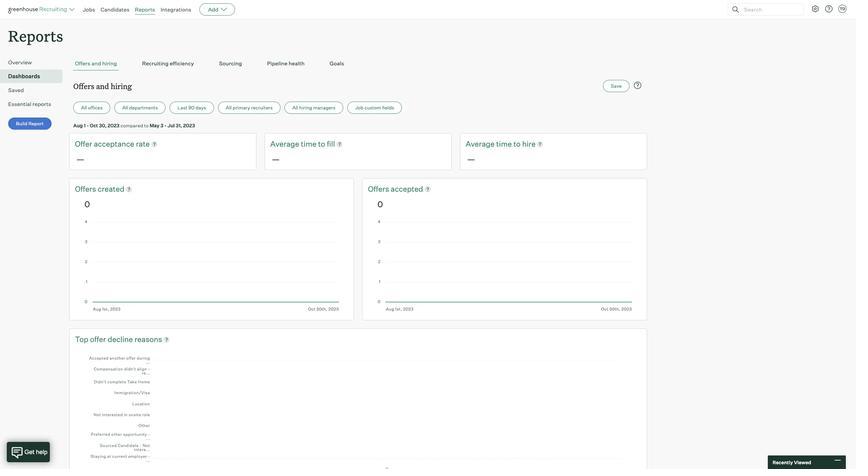 Task type: locate. For each thing, give the bounding box(es) containing it.
1 horizontal spatial time
[[496, 140, 512, 149]]

31,
[[176, 123, 182, 129]]

add
[[208, 6, 219, 13]]

job custom fields
[[355, 105, 394, 111]]

time link left 'hire' link
[[496, 139, 514, 150]]

sourcing
[[219, 60, 242, 67]]

managers
[[313, 105, 336, 111]]

td button
[[839, 5, 847, 13]]

-
[[87, 123, 89, 129], [164, 123, 167, 129]]

0 horizontal spatial 0
[[84, 199, 90, 210]]

all for all primary recruiters
[[226, 105, 232, 111]]

to left hire
[[514, 140, 521, 149]]

offers link for created
[[75, 184, 98, 195]]

1 horizontal spatial -
[[164, 123, 167, 129]]

2 all from the left
[[122, 105, 128, 111]]

average time to for fill
[[270, 140, 327, 149]]

0 horizontal spatial offers link
[[75, 184, 98, 195]]

1 vertical spatial reports
[[8, 26, 63, 46]]

time left "fill"
[[301, 140, 317, 149]]

0
[[84, 199, 90, 210], [378, 199, 383, 210]]

2 time link from the left
[[496, 139, 514, 150]]

average link
[[270, 139, 301, 150], [466, 139, 496, 150]]

offer
[[75, 140, 92, 149]]

1 vertical spatial and
[[96, 81, 109, 91]]

xychart image
[[84, 220, 339, 312], [378, 220, 632, 312], [84, 352, 632, 470]]

hire link
[[522, 139, 536, 150]]

time for fill
[[301, 140, 317, 149]]

2 — from the left
[[272, 154, 280, 165]]

to for hire
[[514, 140, 521, 149]]

average for hire
[[466, 140, 495, 149]]

reports right "candidates" link
[[135, 6, 155, 13]]

offers link for accepted
[[368, 184, 391, 195]]

2023 right 31,
[[183, 123, 195, 129]]

reasons link
[[135, 335, 162, 345]]

td button
[[837, 3, 848, 14]]

created link
[[98, 184, 124, 195]]

1 horizontal spatial average link
[[466, 139, 496, 150]]

faq image
[[634, 81, 642, 90]]

all hiring managers
[[293, 105, 336, 111]]

dashboards
[[8, 73, 40, 80]]

2023 right 30,
[[108, 123, 120, 129]]

time link left fill link
[[301, 139, 318, 150]]

offices
[[88, 105, 103, 111]]

1 horizontal spatial reports
[[135, 6, 155, 13]]

job custom fields button
[[347, 102, 402, 114]]

1 horizontal spatial offers link
[[368, 184, 391, 195]]

all offices
[[81, 105, 103, 111]]

0 horizontal spatial 2023
[[108, 123, 120, 129]]

time left hire
[[496, 140, 512, 149]]

to left "fill"
[[318, 140, 325, 149]]

rate
[[136, 140, 150, 149]]

offer acceptance
[[75, 140, 136, 149]]

reasons
[[135, 335, 162, 344]]

reports
[[135, 6, 155, 13], [8, 26, 63, 46]]

0 vertical spatial offers and hiring
[[75, 60, 117, 67]]

reports down the greenhouse recruiting image
[[8, 26, 63, 46]]

1
[[84, 123, 86, 129]]

2 0 from the left
[[378, 199, 383, 210]]

average
[[270, 140, 299, 149], [466, 140, 495, 149]]

and
[[92, 60, 101, 67], [96, 81, 109, 91]]

1 horizontal spatial to link
[[514, 139, 522, 150]]

hiring
[[102, 60, 117, 67], [111, 81, 132, 91], [299, 105, 312, 111]]

save
[[611, 83, 622, 89]]

1 horizontal spatial average time to
[[466, 140, 522, 149]]

1 average link from the left
[[270, 139, 301, 150]]

build report button
[[8, 118, 51, 130]]

1 horizontal spatial —
[[272, 154, 280, 165]]

1 2023 from the left
[[108, 123, 120, 129]]

recruiting efficiency
[[142, 60, 194, 67]]

—
[[76, 154, 85, 165], [272, 154, 280, 165], [467, 154, 475, 165]]

reports link
[[135, 6, 155, 13]]

2 average link from the left
[[466, 139, 496, 150]]

3 — from the left
[[467, 154, 475, 165]]

0 horizontal spatial —
[[76, 154, 85, 165]]

days
[[196, 105, 206, 111]]

save button
[[603, 80, 630, 92]]

time for hire
[[496, 140, 512, 149]]

report
[[28, 121, 44, 127]]

4 all from the left
[[293, 105, 298, 111]]

top link
[[75, 335, 90, 345]]

0 vertical spatial hiring
[[102, 60, 117, 67]]

to
[[144, 123, 149, 129], [318, 140, 325, 149], [514, 140, 521, 149]]

offers link
[[75, 184, 98, 195], [368, 184, 391, 195]]

candidates
[[101, 6, 129, 13]]

1 horizontal spatial to
[[318, 140, 325, 149]]

2 horizontal spatial —
[[467, 154, 475, 165]]

0 horizontal spatial to link
[[318, 139, 327, 150]]

2 average from the left
[[466, 140, 495, 149]]

Search text field
[[743, 5, 798, 14]]

1 0 from the left
[[84, 199, 90, 210]]

0 horizontal spatial time link
[[301, 139, 318, 150]]

2 average time to from the left
[[466, 140, 522, 149]]

1 horizontal spatial time link
[[496, 139, 514, 150]]

- right '1'
[[87, 123, 89, 129]]

primary
[[233, 105, 250, 111]]

1 average time to from the left
[[270, 140, 327, 149]]

pipeline health button
[[265, 57, 306, 71]]

1 horizontal spatial 2023
[[183, 123, 195, 129]]

dashboards link
[[8, 72, 60, 80]]

0 horizontal spatial time
[[301, 140, 317, 149]]

2 to link from the left
[[514, 139, 522, 150]]

build report
[[16, 121, 44, 127]]

3 all from the left
[[226, 105, 232, 111]]

offers and hiring
[[75, 60, 117, 67], [73, 81, 132, 91]]

1 time link from the left
[[301, 139, 318, 150]]

average time to for hire
[[466, 140, 522, 149]]

top offer decline
[[75, 335, 135, 344]]

0 horizontal spatial average
[[270, 140, 299, 149]]

2 offers link from the left
[[368, 184, 391, 195]]

2 - from the left
[[164, 123, 167, 129]]

average time to
[[270, 140, 327, 149], [466, 140, 522, 149]]

hire
[[522, 140, 536, 149]]

1 horizontal spatial 0
[[378, 199, 383, 210]]

to for fill
[[318, 140, 325, 149]]

0 vertical spatial and
[[92, 60, 101, 67]]

all
[[81, 105, 87, 111], [122, 105, 128, 111], [226, 105, 232, 111], [293, 105, 298, 111]]

1 vertical spatial offers and hiring
[[73, 81, 132, 91]]

recruiters
[[251, 105, 273, 111]]

1 — from the left
[[76, 154, 85, 165]]

— for fill
[[272, 154, 280, 165]]

all left primary
[[226, 105, 232, 111]]

to left may
[[144, 123, 149, 129]]

all hiring managers button
[[285, 102, 343, 114]]

0 horizontal spatial -
[[87, 123, 89, 129]]

all for all offices
[[81, 105, 87, 111]]

2 horizontal spatial to
[[514, 140, 521, 149]]

offers inside button
[[75, 60, 90, 67]]

to link
[[318, 139, 327, 150], [514, 139, 522, 150]]

1 offers link from the left
[[75, 184, 98, 195]]

acceptance
[[94, 140, 134, 149]]

offers and hiring button
[[73, 57, 119, 71]]

2 time from the left
[[496, 140, 512, 149]]

time link for hire
[[496, 139, 514, 150]]

1 time from the left
[[301, 140, 317, 149]]

0 horizontal spatial average time to
[[270, 140, 327, 149]]

time
[[301, 140, 317, 149], [496, 140, 512, 149]]

recruiting efficiency button
[[140, 57, 196, 71]]

1 all from the left
[[81, 105, 87, 111]]

- right 3
[[164, 123, 167, 129]]

jul
[[168, 123, 175, 129]]

tab list
[[73, 57, 643, 71]]

0 horizontal spatial average link
[[270, 139, 301, 150]]

2023
[[108, 123, 120, 129], [183, 123, 195, 129]]

time link
[[301, 139, 318, 150], [496, 139, 514, 150]]

all left offices
[[81, 105, 87, 111]]

1 horizontal spatial average
[[466, 140, 495, 149]]

configure image
[[812, 5, 820, 13]]

xychart image for created
[[84, 220, 339, 312]]

1 to link from the left
[[318, 139, 327, 150]]

all left managers
[[293, 105, 298, 111]]

efficiency
[[170, 60, 194, 67]]

1 average from the left
[[270, 140, 299, 149]]

all left departments
[[122, 105, 128, 111]]



Task type: describe. For each thing, give the bounding box(es) containing it.
all for all departments
[[122, 105, 128, 111]]

goals button
[[328, 57, 346, 71]]

0 for accepted
[[378, 199, 383, 210]]

greenhouse recruiting image
[[8, 5, 69, 14]]

decline link
[[108, 335, 135, 345]]

custom
[[365, 105, 381, 111]]

fields
[[382, 105, 394, 111]]

xychart image for accepted
[[378, 220, 632, 312]]

job
[[355, 105, 364, 111]]

all departments
[[122, 105, 158, 111]]

accepted link
[[391, 184, 423, 195]]

rate link
[[136, 139, 150, 150]]

— for hire
[[467, 154, 475, 165]]

departments
[[129, 105, 158, 111]]

to link for hire
[[514, 139, 522, 150]]

30,
[[99, 123, 107, 129]]

all departments button
[[114, 102, 166, 114]]

1 vertical spatial hiring
[[111, 81, 132, 91]]

essential reports link
[[8, 100, 60, 108]]

candidates link
[[101, 6, 129, 13]]

to link for fill
[[318, 139, 327, 150]]

last 90 days
[[178, 105, 206, 111]]

build
[[16, 121, 27, 127]]

all primary recruiters button
[[218, 102, 281, 114]]

average link for fill
[[270, 139, 301, 150]]

pipeline
[[267, 60, 288, 67]]

all primary recruiters
[[226, 105, 273, 111]]

fill
[[327, 140, 335, 149]]

average link for hire
[[466, 139, 496, 150]]

2 vertical spatial hiring
[[299, 105, 312, 111]]

last
[[178, 105, 187, 111]]

tab list containing offers and hiring
[[73, 57, 643, 71]]

0 horizontal spatial reports
[[8, 26, 63, 46]]

acceptance link
[[94, 139, 136, 150]]

3
[[161, 123, 163, 129]]

decline
[[108, 335, 133, 344]]

viewed
[[794, 460, 811, 466]]

essential
[[8, 101, 31, 108]]

accepted
[[391, 185, 423, 194]]

saved
[[8, 87, 24, 94]]

2 2023 from the left
[[183, 123, 195, 129]]

0 horizontal spatial to
[[144, 123, 149, 129]]

created
[[98, 185, 124, 194]]

recently viewed
[[773, 460, 811, 466]]

aug
[[73, 123, 83, 129]]

pipeline health
[[267, 60, 305, 67]]

last 90 days button
[[170, 102, 214, 114]]

time link for fill
[[301, 139, 318, 150]]

recruiting
[[142, 60, 169, 67]]

overview link
[[8, 58, 60, 67]]

offer
[[90, 335, 106, 344]]

offer link
[[90, 335, 108, 345]]

integrations link
[[161, 6, 191, 13]]

fill link
[[327, 139, 335, 150]]

all for all hiring managers
[[293, 105, 298, 111]]

may
[[150, 123, 160, 129]]

integrations
[[161, 6, 191, 13]]

0 vertical spatial reports
[[135, 6, 155, 13]]

td
[[840, 6, 846, 11]]

offer link
[[75, 139, 94, 150]]

offers and hiring inside button
[[75, 60, 117, 67]]

add button
[[200, 3, 235, 16]]

recently
[[773, 460, 793, 466]]

0 for created
[[84, 199, 90, 210]]

average for fill
[[270, 140, 299, 149]]

oct
[[90, 123, 98, 129]]

saved link
[[8, 86, 60, 94]]

sourcing button
[[217, 57, 244, 71]]

essential reports
[[8, 101, 51, 108]]

compared
[[121, 123, 143, 129]]

all offices button
[[73, 102, 110, 114]]

reports
[[33, 101, 51, 108]]

top
[[75, 335, 88, 344]]

90
[[188, 105, 195, 111]]

aug 1 - oct 30, 2023 compared to may 3 - jul 31, 2023
[[73, 123, 195, 129]]

jobs link
[[83, 6, 95, 13]]

1 - from the left
[[87, 123, 89, 129]]

and inside button
[[92, 60, 101, 67]]

health
[[289, 60, 305, 67]]

goals
[[330, 60, 344, 67]]

overview
[[8, 59, 32, 66]]

jobs
[[83, 6, 95, 13]]



Task type: vqa. For each thing, say whether or not it's contained in the screenshot.
1 link
no



